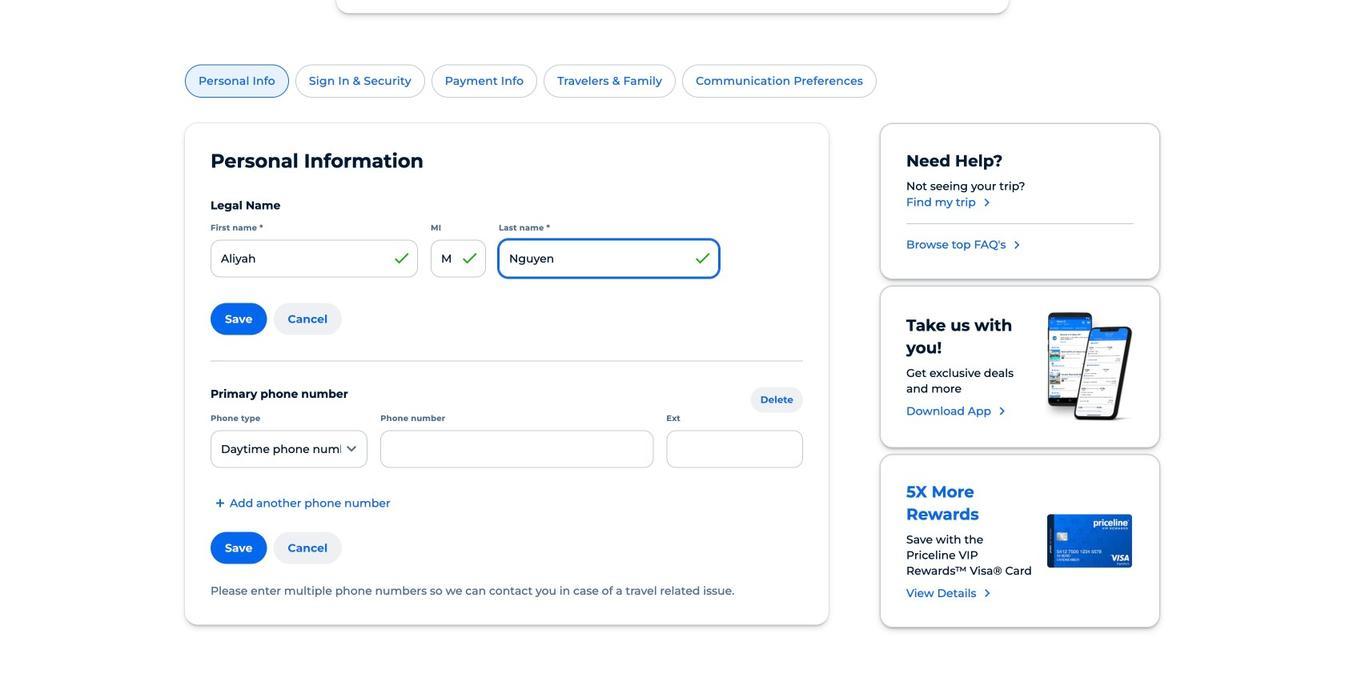 Task type: vqa. For each thing, say whether or not it's contained in the screenshot.
Types of travel "tab list"
no



Task type: locate. For each thing, give the bounding box(es) containing it.
None field
[[211, 240, 418, 278], [431, 240, 486, 278], [499, 240, 719, 278], [380, 431, 654, 468], [667, 431, 803, 468], [211, 240, 418, 278], [431, 240, 486, 278], [499, 240, 719, 278], [380, 431, 654, 468], [667, 431, 803, 468]]

credit card image
[[1046, 513, 1134, 569]]



Task type: describe. For each thing, give the bounding box(es) containing it.
mobile devices image
[[1046, 312, 1134, 421]]



